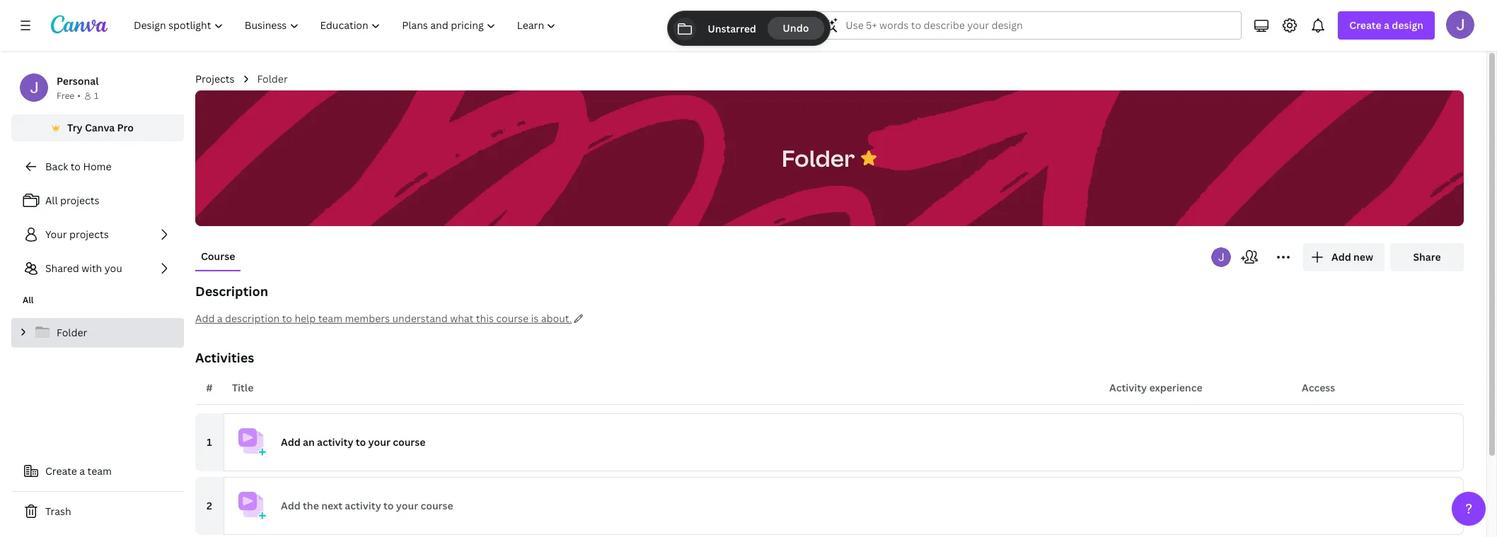 Task type: vqa. For each thing, say whether or not it's contained in the screenshot.
2
yes



Task type: locate. For each thing, give the bounding box(es) containing it.
to right an
[[356, 436, 366, 449]]

create left design
[[1350, 18, 1382, 32]]

1 horizontal spatial all
[[45, 194, 58, 207]]

your inside add an activity to your course dropdown button
[[368, 436, 391, 449]]

to inside dropdown button
[[356, 436, 366, 449]]

folder
[[257, 72, 288, 86], [782, 143, 855, 173], [57, 326, 87, 340]]

all
[[45, 194, 58, 207], [23, 294, 34, 306]]

1
[[94, 90, 99, 102], [207, 436, 212, 449]]

2 vertical spatial a
[[79, 465, 85, 478]]

0 vertical spatial folder link
[[257, 71, 288, 87]]

activity right an
[[317, 436, 353, 449]]

0 horizontal spatial all
[[23, 294, 34, 306]]

folder inside folder button
[[782, 143, 855, 173]]

projects for your projects
[[69, 228, 109, 241]]

0 vertical spatial folder
[[257, 72, 288, 86]]

add for add a description to help team members understand what this course is about.
[[195, 312, 215, 326]]

title
[[232, 381, 254, 395]]

folder link down shared with you link
[[11, 318, 184, 348]]

1 vertical spatial a
[[217, 312, 223, 326]]

add left the
[[281, 500, 301, 513]]

all projects link
[[11, 187, 184, 215]]

status
[[668, 11, 830, 45]]

create
[[1350, 18, 1382, 32], [45, 465, 77, 478]]

0 horizontal spatial folder link
[[11, 318, 184, 348]]

back to home
[[45, 160, 111, 173]]

about.
[[541, 312, 572, 326]]

trash link
[[11, 498, 184, 527]]

trash
[[45, 505, 71, 519]]

unstarred
[[707, 22, 756, 35]]

1 horizontal spatial create
[[1350, 18, 1382, 32]]

add a description to help team members understand what this course is about.
[[195, 312, 572, 326]]

0 vertical spatial course
[[496, 312, 529, 326]]

to right "next"
[[384, 500, 394, 513]]

activity
[[317, 436, 353, 449], [345, 500, 381, 513]]

new
[[1354, 251, 1374, 264]]

with
[[81, 262, 102, 275]]

add for add an activity to your course
[[281, 436, 301, 449]]

2 vertical spatial folder
[[57, 326, 87, 340]]

design
[[1392, 18, 1424, 32]]

1 vertical spatial folder link
[[11, 318, 184, 348]]

folder link right projects link
[[257, 71, 288, 87]]

Search search field
[[846, 12, 1214, 39]]

a up trash link
[[79, 465, 85, 478]]

members
[[345, 312, 390, 326]]

0 vertical spatial team
[[318, 312, 343, 326]]

1 horizontal spatial team
[[318, 312, 343, 326]]

create up trash
[[45, 465, 77, 478]]

1 vertical spatial create
[[45, 465, 77, 478]]

add for add the next activity to your course
[[281, 500, 301, 513]]

add down description in the left of the page
[[195, 312, 215, 326]]

0 vertical spatial 1
[[94, 90, 99, 102]]

create inside dropdown button
[[1350, 18, 1382, 32]]

activities
[[195, 350, 254, 367]]

1 vertical spatial team
[[87, 465, 112, 478]]

your
[[45, 228, 67, 241]]

0 horizontal spatial team
[[87, 465, 112, 478]]

a inside dropdown button
[[1384, 18, 1390, 32]]

a for design
[[1384, 18, 1390, 32]]

to left help
[[282, 312, 292, 326]]

team inside 'button'
[[318, 312, 343, 326]]

a inside button
[[79, 465, 85, 478]]

1 vertical spatial folder
[[782, 143, 855, 173]]

folder link
[[257, 71, 288, 87], [11, 318, 184, 348]]

try
[[67, 121, 83, 134]]

list
[[11, 187, 184, 283]]

1 vertical spatial projects
[[69, 228, 109, 241]]

course inside add an activity to your course dropdown button
[[393, 436, 426, 449]]

0 vertical spatial all
[[45, 194, 58, 207]]

team right help
[[318, 312, 343, 326]]

add an activity to your course
[[281, 436, 426, 449]]

list containing all projects
[[11, 187, 184, 283]]

1 horizontal spatial a
[[217, 312, 223, 326]]

add inside 'button'
[[195, 312, 215, 326]]

activity inside dropdown button
[[317, 436, 353, 449]]

0 horizontal spatial folder
[[57, 326, 87, 340]]

you
[[105, 262, 122, 275]]

1 vertical spatial all
[[23, 294, 34, 306]]

1 down #
[[207, 436, 212, 449]]

0 vertical spatial create
[[1350, 18, 1382, 32]]

1 horizontal spatial folder link
[[257, 71, 288, 87]]

1 vertical spatial your
[[396, 500, 418, 513]]

add for add new
[[1332, 251, 1352, 264]]

add left an
[[281, 436, 301, 449]]

jacob simon image
[[1447, 11, 1475, 39]]

a left design
[[1384, 18, 1390, 32]]

0 horizontal spatial create
[[45, 465, 77, 478]]

projects
[[60, 194, 99, 207], [69, 228, 109, 241]]

experience
[[1150, 381, 1203, 395]]

create a team
[[45, 465, 112, 478]]

add left new on the right top
[[1332, 251, 1352, 264]]

2 horizontal spatial folder
[[782, 143, 855, 173]]

to inside 'button'
[[282, 312, 292, 326]]

projects right your at the left of page
[[69, 228, 109, 241]]

0 vertical spatial your
[[368, 436, 391, 449]]

back to home link
[[11, 153, 184, 181]]

0 vertical spatial a
[[1384, 18, 1390, 32]]

2
[[207, 500, 212, 513]]

1 vertical spatial 1
[[207, 436, 212, 449]]

projects down back to home
[[60, 194, 99, 207]]

undo button
[[767, 17, 824, 40]]

all projects
[[45, 194, 99, 207]]

projects link
[[195, 71, 235, 87]]

a inside 'button'
[[217, 312, 223, 326]]

1 horizontal spatial your
[[396, 500, 418, 513]]

add
[[1332, 251, 1352, 264], [195, 312, 215, 326], [281, 436, 301, 449], [281, 500, 301, 513]]

all for all projects
[[45, 194, 58, 207]]

1 vertical spatial course
[[393, 436, 426, 449]]

home
[[83, 160, 111, 173]]

personal
[[57, 74, 99, 88]]

a
[[1384, 18, 1390, 32], [217, 312, 223, 326], [79, 465, 85, 478]]

projects inside "link"
[[69, 228, 109, 241]]

what
[[450, 312, 474, 326]]

create inside button
[[45, 465, 77, 478]]

#
[[206, 381, 213, 395]]

0 horizontal spatial your
[[368, 436, 391, 449]]

course
[[496, 312, 529, 326], [393, 436, 426, 449], [421, 500, 453, 513]]

course inside "add a description to help team members understand what this course is about." 'button'
[[496, 312, 529, 326]]

a down description in the left of the page
[[217, 312, 223, 326]]

1 right •
[[94, 90, 99, 102]]

projects
[[195, 72, 235, 86]]

your projects link
[[11, 221, 184, 249]]

free •
[[57, 90, 81, 102]]

None search field
[[818, 11, 1242, 40]]

your projects
[[45, 228, 109, 241]]

0 horizontal spatial a
[[79, 465, 85, 478]]

your
[[368, 436, 391, 449], [396, 500, 418, 513]]

add new button
[[1304, 243, 1385, 272]]

top level navigation element
[[125, 11, 569, 40]]

shared
[[45, 262, 79, 275]]

0 vertical spatial activity
[[317, 436, 353, 449]]

0 vertical spatial projects
[[60, 194, 99, 207]]

activity right "next"
[[345, 500, 381, 513]]

to
[[71, 160, 81, 173], [282, 312, 292, 326], [356, 436, 366, 449], [384, 500, 394, 513]]

team
[[318, 312, 343, 326], [87, 465, 112, 478]]

2 horizontal spatial a
[[1384, 18, 1390, 32]]

shared with you
[[45, 262, 122, 275]]

team up trash link
[[87, 465, 112, 478]]



Task type: describe. For each thing, give the bounding box(es) containing it.
share
[[1414, 251, 1441, 264]]

the
[[303, 500, 319, 513]]

an
[[303, 436, 315, 449]]

2 vertical spatial course
[[421, 500, 453, 513]]

shared with you link
[[11, 255, 184, 283]]

create for create a team
[[45, 465, 77, 478]]

share button
[[1391, 243, 1464, 272]]

add a description to help team members understand what this course is about. button
[[195, 311, 1464, 327]]

this
[[476, 312, 494, 326]]

create a design
[[1350, 18, 1424, 32]]

help
[[295, 312, 316, 326]]

add the next activity to your course
[[281, 500, 453, 513]]

description
[[225, 312, 280, 326]]

try canva pro
[[67, 121, 134, 134]]

canva
[[85, 121, 115, 134]]

team inside button
[[87, 465, 112, 478]]

back
[[45, 160, 68, 173]]

0 horizontal spatial 1
[[94, 90, 99, 102]]

access
[[1302, 381, 1336, 395]]

a for team
[[79, 465, 85, 478]]

to right back
[[71, 160, 81, 173]]

free
[[57, 90, 74, 102]]

1 horizontal spatial 1
[[207, 436, 212, 449]]

activity
[[1110, 381, 1147, 395]]

activity experience
[[1110, 381, 1203, 395]]

pro
[[117, 121, 134, 134]]

1 vertical spatial activity
[[345, 500, 381, 513]]

a for description
[[217, 312, 223, 326]]

all for all
[[23, 294, 34, 306]]

next
[[321, 500, 343, 513]]

course
[[201, 250, 235, 263]]

folder button
[[775, 136, 862, 181]]

add new
[[1332, 251, 1374, 264]]

•
[[77, 90, 81, 102]]

1 horizontal spatial folder
[[257, 72, 288, 86]]

understand
[[392, 312, 448, 326]]

description
[[195, 283, 268, 300]]

projects for all projects
[[60, 194, 99, 207]]

try canva pro button
[[11, 115, 184, 142]]

create a team button
[[11, 458, 184, 486]]

status containing undo
[[668, 11, 830, 45]]

undo
[[783, 21, 809, 35]]

course button
[[195, 243, 241, 270]]

add an activity to your course button
[[224, 414, 1464, 472]]

create for create a design
[[1350, 18, 1382, 32]]

is
[[531, 312, 539, 326]]

create a design button
[[1339, 11, 1435, 40]]



